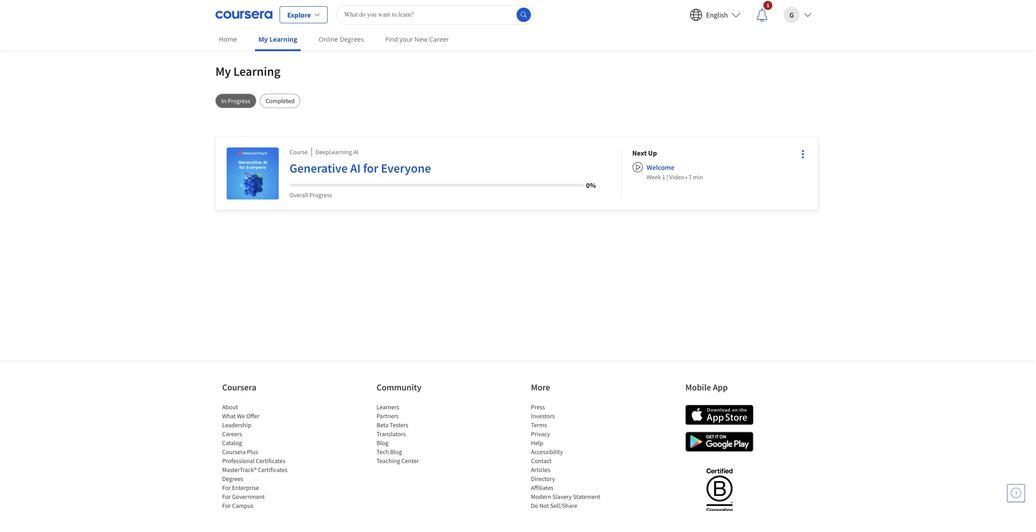Task type: locate. For each thing, give the bounding box(es) containing it.
1 horizontal spatial list
[[377, 403, 453, 466]]

1 vertical spatial my
[[216, 63, 231, 79]]

1 vertical spatial blog
[[390, 449, 402, 457]]

explore button
[[280, 6, 328, 23]]

generative ai for everyone link
[[290, 160, 596, 180]]

not
[[540, 502, 549, 511]]

about
[[222, 404, 238, 412]]

for up for campus link
[[222, 493, 231, 502]]

blog
[[377, 440, 389, 448], [390, 449, 402, 457]]

1 vertical spatial coursera
[[222, 449, 246, 457]]

2 list from the left
[[377, 403, 453, 466]]

up
[[648, 149, 657, 158]]

1 horizontal spatial degrees
[[340, 35, 364, 44]]

2 coursera from the top
[[222, 449, 246, 457]]

sell/share
[[550, 502, 578, 511]]

catalog link
[[222, 440, 242, 448]]

0 vertical spatial 1
[[767, 2, 770, 8]]

my learning
[[258, 35, 297, 44], [216, 63, 281, 79]]

0 horizontal spatial list
[[222, 403, 299, 512]]

articles link
[[531, 467, 551, 475]]

1 vertical spatial certificates
[[258, 467, 288, 475]]

coursera up about link on the left bottom of page
[[222, 382, 256, 393]]

my down coursera image at the left top of page
[[258, 35, 268, 44]]

1 vertical spatial 1
[[662, 173, 666, 181]]

blog up tech
[[377, 440, 389, 448]]

terms
[[531, 422, 547, 430]]

1 horizontal spatial progress
[[309, 191, 332, 199]]

coursera
[[222, 382, 256, 393], [222, 449, 246, 457]]

0 vertical spatial my learning
[[258, 35, 297, 44]]

investors link
[[531, 413, 555, 421]]

degrees right online
[[340, 35, 364, 44]]

overall progress
[[290, 191, 332, 199]]

1 vertical spatial progress
[[309, 191, 332, 199]]

tech blog link
[[377, 449, 402, 457]]

contact link
[[531, 458, 552, 466]]

1 vertical spatial for
[[222, 493, 231, 502]]

do not sell/share link
[[531, 502, 578, 511]]

my
[[258, 35, 268, 44], [216, 63, 231, 79]]

my up in
[[216, 63, 231, 79]]

translators
[[377, 431, 406, 439]]

home
[[219, 35, 237, 44]]

blog link
[[377, 440, 389, 448]]

learners
[[377, 404, 399, 412]]

1 horizontal spatial 1
[[767, 2, 770, 8]]

leadership
[[222, 422, 251, 430]]

0 vertical spatial learning
[[270, 35, 297, 44]]

my inside my learning link
[[258, 35, 268, 44]]

learners partners beta testers translators blog tech blog teaching center
[[377, 404, 419, 466]]

certificates
[[256, 458, 286, 466], [258, 467, 288, 475]]

careers link
[[222, 431, 242, 439]]

0 vertical spatial progress
[[228, 97, 250, 105]]

0 vertical spatial coursera
[[222, 382, 256, 393]]

0 horizontal spatial 1
[[662, 173, 666, 181]]

list containing about
[[222, 403, 299, 512]]

blog up teaching center link
[[390, 449, 402, 457]]

3 list from the left
[[531, 403, 608, 511]]

|
[[667, 173, 668, 181]]

progress inside button
[[228, 97, 250, 105]]

logo of certified b corporation image
[[701, 464, 738, 512]]

0 horizontal spatial degrees
[[222, 475, 243, 484]]

tab list containing in progress
[[216, 94, 819, 108]]

help center image
[[1011, 489, 1022, 499]]

1 list from the left
[[222, 403, 299, 512]]

0 vertical spatial for
[[222, 484, 231, 493]]

generative ai for everyone image
[[227, 148, 279, 200]]

press investors terms privacy help accessibility contact articles directory affiliates modern slavery statement do not sell/share
[[531, 404, 601, 511]]

0 horizontal spatial my
[[216, 63, 231, 79]]

generative ai for everyone
[[290, 160, 431, 176]]

leadership link
[[222, 422, 251, 430]]

0 vertical spatial blog
[[377, 440, 389, 448]]

0 vertical spatial my
[[258, 35, 268, 44]]

my learning up in progress
[[216, 63, 281, 79]]

None search field
[[337, 5, 534, 24]]

explore
[[287, 10, 311, 19]]

my learning down the explore
[[258, 35, 297, 44]]

1 vertical spatial my learning
[[216, 63, 281, 79]]

list containing learners
[[377, 403, 453, 466]]

partners
[[377, 413, 399, 421]]

offer
[[246, 413, 259, 421]]

what we offer link
[[222, 413, 259, 421]]

0%
[[586, 181, 596, 190]]

1 inside welcome week 1 | video • 7 min
[[662, 173, 666, 181]]

2 vertical spatial for
[[222, 502, 231, 511]]

in progress button
[[216, 94, 256, 108]]

app
[[713, 382, 728, 393]]

welcome
[[647, 163, 675, 172]]

slavery
[[553, 493, 572, 502]]

terms link
[[531, 422, 547, 430]]

affiliates link
[[531, 484, 554, 493]]

for down degrees link at the left bottom
[[222, 484, 231, 493]]

2 for from the top
[[222, 493, 231, 502]]

degrees down mastertrack®
[[222, 475, 243, 484]]

progress right overall
[[309, 191, 332, 199]]

list containing press
[[531, 403, 608, 511]]

certificates up mastertrack® certificates link
[[256, 458, 286, 466]]

1 vertical spatial degrees
[[222, 475, 243, 484]]

more option for generative ai for everyone image
[[797, 148, 810, 161]]

privacy link
[[531, 431, 550, 439]]

download on the app store image
[[686, 405, 754, 426]]

week
[[647, 173, 661, 181]]

privacy
[[531, 431, 550, 439]]

affiliates
[[531, 484, 554, 493]]

0 vertical spatial degrees
[[340, 35, 364, 44]]

beta
[[377, 422, 389, 430]]

ai
[[350, 160, 361, 176]]

learning
[[270, 35, 297, 44], [233, 63, 281, 79]]

for left campus
[[222, 502, 231, 511]]

press link
[[531, 404, 545, 412]]

1 left g popup button
[[767, 2, 770, 8]]

in progress
[[221, 97, 250, 105]]

1 left |
[[662, 173, 666, 181]]

progress right in
[[228, 97, 250, 105]]

learning down the explore
[[270, 35, 297, 44]]

tech
[[377, 449, 389, 457]]

2 horizontal spatial list
[[531, 403, 608, 511]]

home link
[[216, 29, 241, 49]]

coursera down "catalog" link
[[222, 449, 246, 457]]

0 horizontal spatial progress
[[228, 97, 250, 105]]

accessibility
[[531, 449, 563, 457]]

degrees inside about what we offer leadership careers catalog coursera plus professional certificates mastertrack® certificates degrees for enterprise for government for campus
[[222, 475, 243, 484]]

learning up in progress
[[233, 63, 281, 79]]

campus
[[232, 502, 254, 511]]

find your new career link
[[382, 29, 453, 49]]

degrees
[[340, 35, 364, 44], [222, 475, 243, 484]]

certificates down professional certificates link
[[258, 467, 288, 475]]

for campus link
[[222, 502, 254, 511]]

list
[[222, 403, 299, 512], [377, 403, 453, 466], [531, 403, 608, 511]]

tab list
[[216, 94, 819, 108]]

list for community
[[377, 403, 453, 466]]

progress
[[228, 97, 250, 105], [309, 191, 332, 199]]

0 horizontal spatial blog
[[377, 440, 389, 448]]

1 horizontal spatial my
[[258, 35, 268, 44]]



Task type: vqa. For each thing, say whether or not it's contained in the screenshot.
degree within Begin your journey in tech, or access the skills you need to progress your career. This degree programme is designed to provide you with the very latest computing skills you need to succeed in a wide range of fast-paced high growth IT industries.
no



Task type: describe. For each thing, give the bounding box(es) containing it.
coursera image
[[216, 7, 273, 22]]

completed
[[266, 97, 295, 105]]

accessibility link
[[531, 449, 563, 457]]

online
[[319, 35, 338, 44]]

min
[[693, 173, 703, 181]]

for enterprise link
[[222, 484, 259, 493]]

beta testers link
[[377, 422, 408, 430]]

new
[[415, 35, 428, 44]]

for
[[363, 160, 379, 176]]

contact
[[531, 458, 552, 466]]

generative
[[290, 160, 348, 176]]

list for coursera
[[222, 403, 299, 512]]

what
[[222, 413, 236, 421]]

learners link
[[377, 404, 399, 412]]

1 for from the top
[[222, 484, 231, 493]]

investors
[[531, 413, 555, 421]]

more
[[531, 382, 550, 393]]

english button
[[683, 0, 748, 29]]

7
[[689, 173, 692, 181]]

•
[[686, 173, 688, 181]]

g button
[[777, 0, 819, 29]]

find your new career
[[386, 35, 449, 44]]

mastertrack® certificates link
[[222, 467, 288, 475]]

1 button
[[748, 0, 777, 29]]

next
[[633, 149, 647, 158]]

about link
[[222, 404, 238, 412]]

partners link
[[377, 413, 399, 421]]

overall
[[290, 191, 308, 199]]

welcome week 1 | video • 7 min
[[647, 163, 703, 181]]

get it on google play image
[[686, 432, 754, 453]]

testers
[[390, 422, 408, 430]]

my learning link
[[255, 29, 301, 51]]

we
[[237, 413, 245, 421]]

directory
[[531, 475, 555, 484]]

mastertrack®
[[222, 467, 257, 475]]

completed button
[[260, 94, 301, 108]]

help link
[[531, 440, 543, 448]]

press
[[531, 404, 545, 412]]

online degrees
[[319, 35, 364, 44]]

teaching
[[377, 458, 400, 466]]

mobile
[[686, 382, 711, 393]]

coursera inside about what we offer leadership careers catalog coursera plus professional certificates mastertrack® certificates degrees for enterprise for government for campus
[[222, 449, 246, 457]]

modern
[[531, 493, 551, 502]]

your
[[400, 35, 413, 44]]

degrees link
[[222, 475, 243, 484]]

video
[[670, 173, 684, 181]]

progress for in progress
[[228, 97, 250, 105]]

mobile app
[[686, 382, 728, 393]]

1 horizontal spatial blog
[[390, 449, 402, 457]]

progress for overall progress
[[309, 191, 332, 199]]

professional certificates link
[[222, 458, 286, 466]]

plus
[[247, 449, 258, 457]]

professional
[[222, 458, 255, 466]]

0 vertical spatial certificates
[[256, 458, 286, 466]]

1 inside button
[[767, 2, 770, 8]]

3 for from the top
[[222, 502, 231, 511]]

g
[[790, 10, 794, 19]]

course
[[290, 148, 308, 156]]

1 coursera from the top
[[222, 382, 256, 393]]

do
[[531, 502, 538, 511]]

english
[[706, 10, 728, 19]]

deeplearning.ai
[[316, 148, 359, 156]]

find
[[386, 35, 398, 44]]

What do you want to learn? text field
[[337, 5, 534, 24]]

enterprise
[[232, 484, 259, 493]]

help
[[531, 440, 543, 448]]

list for more
[[531, 403, 608, 511]]

next up
[[633, 149, 657, 158]]

careers
[[222, 431, 242, 439]]

modern slavery statement link
[[531, 493, 601, 502]]

coursera plus link
[[222, 449, 258, 457]]

directory link
[[531, 475, 555, 484]]

about what we offer leadership careers catalog coursera plus professional certificates mastertrack® certificates degrees for enterprise for government for campus
[[222, 404, 288, 511]]

for government link
[[222, 493, 265, 502]]

online degrees link
[[315, 29, 368, 49]]

center
[[402, 458, 419, 466]]

in
[[221, 97, 226, 105]]

1 vertical spatial learning
[[233, 63, 281, 79]]

everyone
[[381, 160, 431, 176]]



